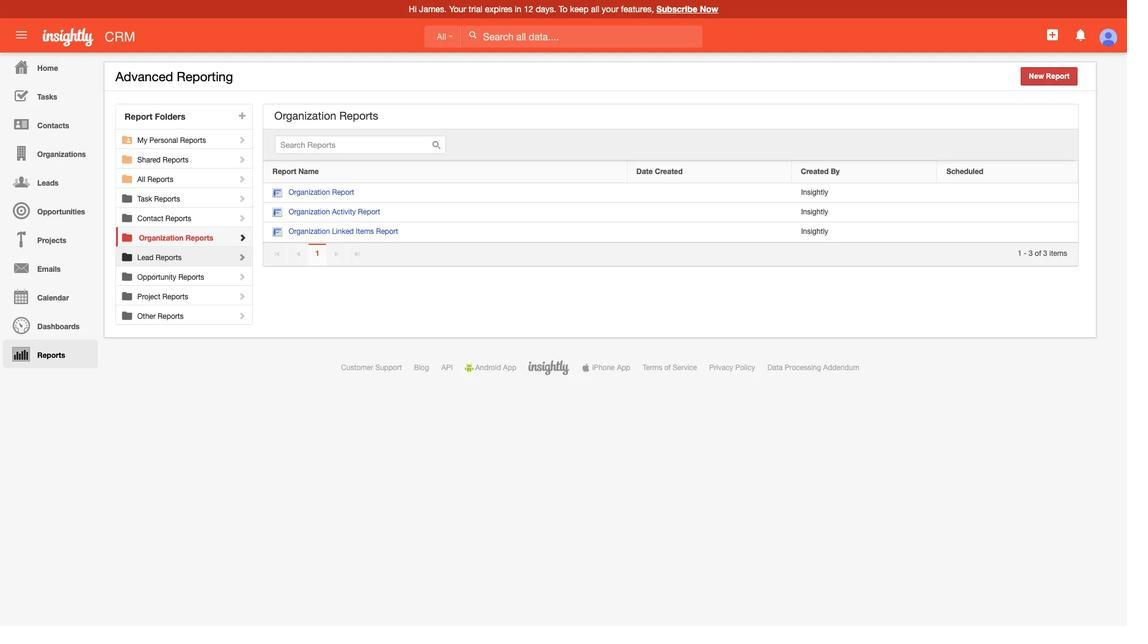 Task type: vqa. For each thing, say whether or not it's contained in the screenshot.
bottommost SALES cell
no



Task type: describe. For each thing, give the bounding box(es) containing it.
date created
[[637, 167, 683, 176]]

organization activity report link
[[273, 208, 380, 218]]

all reports
[[137, 175, 173, 184]]

chevron right image for organization reports
[[238, 233, 247, 242]]

chevron right image for shared reports
[[238, 155, 247, 164]]

0 vertical spatial organization reports
[[274, 109, 378, 122]]

name
[[299, 167, 319, 176]]

opportunity
[[137, 273, 176, 282]]

emails
[[37, 265, 61, 274]]

terms of service
[[643, 364, 697, 372]]

now
[[700, 4, 719, 14]]

other reports link
[[137, 306, 248, 321]]

organizations link
[[3, 139, 98, 167]]

projects
[[37, 236, 66, 245]]

reports for all reports link
[[147, 175, 173, 184]]

policy
[[736, 364, 756, 372]]

shared reports link
[[137, 149, 248, 164]]

hi
[[409, 4, 417, 14]]

chevron right image for opportunity reports
[[238, 273, 247, 281]]

created by link
[[801, 167, 928, 177]]

row group containing organization report
[[263, 183, 1079, 242]]

1 vertical spatial organization reports
[[139, 233, 213, 243]]

trial
[[469, 4, 483, 14]]

1 for 1
[[316, 249, 320, 258]]

calendar link
[[3, 282, 98, 311]]

reports for "other reports" link
[[158, 312, 184, 321]]

reports for shared reports link
[[163, 156, 189, 164]]

processing
[[785, 364, 822, 372]]

iphone app
[[593, 364, 631, 372]]

1 insightly from the top
[[802, 188, 829, 197]]

linked
[[332, 228, 354, 236]]

organization for organization activity report link
[[289, 208, 330, 216]]

1 insightly cell from the top
[[792, 183, 938, 203]]

privacy policy
[[710, 364, 756, 372]]

contacts
[[37, 121, 69, 130]]

opportunities link
[[3, 196, 98, 225]]

row containing report name
[[263, 161, 1079, 183]]

home link
[[3, 53, 98, 81]]

organization activity report
[[289, 208, 380, 216]]

chevron right image for my personal reports
[[238, 136, 247, 144]]

shared
[[137, 156, 161, 164]]

organization up name
[[274, 109, 336, 122]]

support
[[376, 364, 402, 372]]

items
[[1050, 249, 1068, 258]]

home
[[37, 64, 58, 73]]

iphone app link
[[582, 364, 631, 372]]

insightly cell for items
[[792, 223, 938, 242]]

row containing organization linked items report
[[263, 223, 1079, 242]]

data
[[768, 364, 783, 372]]

contact reports link
[[137, 208, 248, 223]]

terms
[[643, 364, 663, 372]]

contact
[[137, 215, 163, 223]]

blog link
[[414, 364, 429, 372]]

project reports link
[[137, 286, 248, 301]]

reports up search reports text field
[[340, 109, 378, 122]]

to
[[559, 4, 568, 14]]

advanced
[[116, 69, 173, 84]]

scheduled
[[947, 167, 984, 176]]

report up my
[[125, 111, 153, 122]]

2 created from the left
[[801, 167, 829, 176]]

api link
[[442, 364, 453, 372]]

shared reports
[[137, 156, 189, 164]]

organization for organization linked items report link
[[289, 228, 330, 236]]

chevron right image for other reports
[[238, 312, 247, 320]]

chevron right image for task reports
[[238, 194, 247, 203]]

crm
[[105, 29, 135, 45]]

all link
[[425, 26, 462, 48]]

addendum
[[824, 364, 860, 372]]

12
[[524, 4, 534, 14]]

reports for opportunity reports link on the left
[[178, 273, 204, 282]]

reports for lead reports link
[[156, 254, 182, 262]]

Search Reports text field
[[275, 136, 446, 154]]

app for android app
[[503, 364, 517, 372]]

api
[[442, 364, 453, 372]]

keep
[[570, 4, 589, 14]]

reporting
[[177, 69, 233, 84]]

1 created from the left
[[655, 167, 683, 176]]

lead
[[137, 254, 154, 262]]

notifications image
[[1074, 28, 1088, 42]]

2 3 from the left
[[1044, 249, 1048, 258]]

insightly for items
[[802, 228, 829, 236]]

white image
[[469, 31, 477, 39]]

1 3 from the left
[[1029, 249, 1033, 258]]

reports up shared reports link
[[180, 136, 206, 145]]

new report link
[[1022, 67, 1078, 86]]

organization linked items report link
[[273, 228, 398, 237]]

data processing addendum
[[768, 364, 860, 372]]

chevron right image for all reports
[[238, 175, 247, 183]]

all reports link
[[137, 169, 248, 184]]

organization report link
[[273, 188, 354, 198]]

grid containing report name
[[263, 161, 1079, 242]]

lead reports link
[[137, 247, 248, 262]]

android
[[476, 364, 501, 372]]

emails link
[[3, 254, 98, 282]]

my personal reports
[[137, 136, 206, 145]]

created by
[[801, 167, 840, 176]]

leads
[[37, 178, 59, 188]]

your
[[602, 4, 619, 14]]



Task type: locate. For each thing, give the bounding box(es) containing it.
report right items
[[376, 228, 398, 236]]

reports up organization reports link
[[165, 215, 191, 223]]

other
[[137, 312, 156, 321]]

report right new
[[1047, 72, 1070, 81]]

1 vertical spatial of
[[665, 364, 671, 372]]

insightly cell
[[792, 183, 938, 203], [792, 203, 938, 223], [792, 223, 938, 242]]

report inside organization report link
[[332, 188, 354, 197]]

report inside organization activity report link
[[358, 208, 380, 216]]

all for all
[[437, 32, 447, 41]]

1 horizontal spatial 3
[[1044, 249, 1048, 258]]

report inside organization linked items report link
[[376, 228, 398, 236]]

grid
[[263, 161, 1079, 242]]

app right android in the left of the page
[[503, 364, 517, 372]]

organization reports up search reports text field
[[274, 109, 378, 122]]

all up task
[[137, 175, 145, 184]]

organization for organization report link
[[289, 188, 330, 197]]

3 right '-'
[[1029, 249, 1033, 258]]

2 row from the top
[[263, 183, 1079, 203]]

2 insightly cell from the top
[[792, 203, 938, 223]]

3 chevron right image from the top
[[238, 194, 247, 203]]

opportunities
[[37, 207, 85, 216]]

1 down organization linked items report link
[[316, 249, 320, 258]]

organization reports
[[274, 109, 378, 122], [139, 233, 213, 243]]

opportunity reports link
[[137, 266, 248, 282]]

task reports link
[[137, 188, 248, 204]]

report name link
[[273, 167, 618, 177]]

created right date on the top
[[655, 167, 683, 176]]

terms of service link
[[643, 364, 697, 372]]

2 vertical spatial insightly
[[802, 228, 829, 236]]

organization down organization report link
[[289, 208, 330, 216]]

reports up lead reports link
[[186, 233, 213, 243]]

1 horizontal spatial organization reports
[[274, 109, 378, 122]]

report up activity
[[332, 188, 354, 197]]

chevron right image inside shared reports link
[[238, 155, 247, 164]]

insightly for report
[[802, 208, 829, 216]]

0 horizontal spatial organization reports
[[139, 233, 213, 243]]

chevron right image inside project reports link
[[238, 292, 247, 301]]

0 horizontal spatial created
[[655, 167, 683, 176]]

iphone
[[593, 364, 615, 372]]

app for iphone app
[[617, 364, 631, 372]]

organization down "contact reports"
[[139, 233, 184, 243]]

new report
[[1029, 72, 1070, 81]]

organization reports link
[[139, 227, 248, 243]]

1 row from the top
[[263, 161, 1079, 183]]

james.
[[419, 4, 447, 14]]

reports down opportunity reports
[[162, 293, 188, 301]]

chevron right image inside contact reports link
[[238, 214, 247, 222]]

your
[[449, 4, 466, 14]]

1 horizontal spatial 1
[[1018, 249, 1022, 258]]

1 left '-'
[[1018, 249, 1022, 258]]

report inside new report link
[[1047, 72, 1070, 81]]

reports for organization reports link
[[186, 233, 213, 243]]

1 vertical spatial insightly
[[802, 208, 829, 216]]

scheduled link
[[947, 167, 1069, 177]]

1 for 1 - 3 of 3 items
[[1018, 249, 1022, 258]]

chevron right image inside lead reports link
[[238, 253, 247, 262]]

report
[[1047, 72, 1070, 81], [125, 111, 153, 122], [273, 167, 296, 176], [332, 188, 354, 197], [358, 208, 380, 216], [376, 228, 398, 236]]

2 chevron right image from the top
[[238, 214, 247, 222]]

chevron right image
[[238, 175, 247, 183], [238, 214, 247, 222], [238, 233, 247, 242], [238, 273, 247, 281]]

row
[[263, 161, 1079, 183], [263, 183, 1079, 203], [263, 203, 1079, 223], [263, 223, 1079, 242]]

of right '-'
[[1035, 249, 1042, 258]]

other reports
[[137, 312, 184, 321]]

organizations
[[37, 150, 86, 159]]

contact reports
[[137, 215, 191, 223]]

1 horizontal spatial app
[[617, 364, 631, 372]]

reports for contact reports link
[[165, 215, 191, 223]]

5 chevron right image from the top
[[238, 292, 247, 301]]

row group
[[263, 183, 1079, 242]]

2 chevron right image from the top
[[238, 155, 247, 164]]

report up items
[[358, 208, 380, 216]]

privacy policy link
[[710, 364, 756, 372]]

reports up task reports
[[147, 175, 173, 184]]

leads link
[[3, 167, 98, 196]]

3 insightly from the top
[[802, 228, 829, 236]]

of right terms
[[665, 364, 671, 372]]

by
[[831, 167, 840, 176]]

1 chevron right image from the top
[[238, 136, 247, 144]]

all for all reports
[[137, 175, 145, 184]]

chevron right image up task reports "link"
[[238, 175, 247, 183]]

Search all data.... text field
[[462, 26, 703, 48]]

1 1 from the left
[[316, 249, 320, 258]]

1 button
[[309, 244, 326, 267]]

tasks
[[37, 92, 57, 101]]

chevron right image up project reports link
[[238, 273, 247, 281]]

insightly
[[802, 188, 829, 197], [802, 208, 829, 216], [802, 228, 829, 236]]

android app link
[[465, 364, 517, 372]]

0 horizontal spatial of
[[665, 364, 671, 372]]

3 row from the top
[[263, 203, 1079, 223]]

1 inside button
[[316, 249, 320, 258]]

all down james.
[[437, 32, 447, 41]]

date created link
[[637, 167, 782, 177]]

tasks link
[[3, 81, 98, 110]]

chevron right image inside opportunity reports link
[[238, 273, 247, 281]]

organization linked items report
[[289, 228, 398, 236]]

-
[[1024, 249, 1027, 258]]

3 insightly cell from the top
[[792, 223, 938, 242]]

organization reports down "contact reports"
[[139, 233, 213, 243]]

report folders
[[125, 111, 186, 122]]

2 1 from the left
[[1018, 249, 1022, 258]]

insightly cell for report
[[792, 203, 938, 223]]

created
[[655, 167, 683, 176], [801, 167, 829, 176]]

reports down dashboards
[[37, 351, 65, 360]]

chevron right image inside my personal reports link
[[238, 136, 247, 144]]

0 horizontal spatial 3
[[1029, 249, 1033, 258]]

chevron right image up lead reports link
[[238, 233, 247, 242]]

chevron right image inside all reports link
[[238, 175, 247, 183]]

row containing organization report
[[263, 183, 1079, 203]]

2 app from the left
[[617, 364, 631, 372]]

chevron right image for contact reports
[[238, 214, 247, 222]]

2 insightly from the top
[[802, 208, 829, 216]]

navigation
[[0, 53, 98, 369]]

folders
[[155, 111, 186, 122]]

4 chevron right image from the top
[[238, 273, 247, 281]]

chevron right image up organization reports link
[[238, 214, 247, 222]]

app
[[503, 364, 517, 372], [617, 364, 631, 372]]

chevron right image inside organization reports link
[[238, 233, 247, 242]]

3 chevron right image from the top
[[238, 233, 247, 242]]

reports for project reports link
[[162, 293, 188, 301]]

customer support
[[341, 364, 402, 372]]

blog
[[414, 364, 429, 372]]

1 - 3 of 3 items
[[1018, 249, 1068, 258]]

0 vertical spatial of
[[1035, 249, 1042, 258]]

chevron right image inside task reports "link"
[[238, 194, 247, 203]]

4 chevron right image from the top
[[238, 253, 247, 262]]

organization
[[274, 109, 336, 122], [289, 188, 330, 197], [289, 208, 330, 216], [289, 228, 330, 236], [139, 233, 184, 243]]

cell
[[628, 183, 792, 203], [938, 183, 1079, 203], [628, 203, 792, 223], [938, 203, 1079, 223], [628, 223, 792, 242], [938, 223, 1079, 242]]

in
[[515, 4, 522, 14]]

items
[[356, 228, 374, 236]]

0 vertical spatial insightly
[[802, 188, 829, 197]]

reports down project reports at left
[[158, 312, 184, 321]]

project
[[137, 293, 160, 301]]

0 horizontal spatial all
[[137, 175, 145, 184]]

chevron right image inside "other reports" link
[[238, 312, 247, 320]]

organization up 1 button
[[289, 228, 330, 236]]

navigation containing home
[[0, 53, 98, 369]]

personal
[[149, 136, 178, 145]]

chevron right image
[[238, 136, 247, 144], [238, 155, 247, 164], [238, 194, 247, 203], [238, 253, 247, 262], [238, 292, 247, 301], [238, 312, 247, 320]]

0 vertical spatial all
[[437, 32, 447, 41]]

days.
[[536, 4, 557, 14]]

0 horizontal spatial 1
[[316, 249, 320, 258]]

activity
[[332, 208, 356, 216]]

1 vertical spatial all
[[137, 175, 145, 184]]

report inside report name link
[[273, 167, 296, 176]]

created left by
[[801, 167, 829, 176]]

data processing addendum link
[[768, 364, 860, 372]]

reports inside "link"
[[154, 195, 180, 204]]

plus image
[[238, 111, 247, 120]]

dashboards link
[[3, 311, 98, 340]]

project reports
[[137, 293, 188, 301]]

subscribe now link
[[657, 4, 719, 14]]

customer support link
[[341, 364, 402, 372]]

contacts link
[[3, 110, 98, 139]]

reports
[[340, 109, 378, 122], [180, 136, 206, 145], [163, 156, 189, 164], [147, 175, 173, 184], [154, 195, 180, 204], [165, 215, 191, 223], [186, 233, 213, 243], [156, 254, 182, 262], [178, 273, 204, 282], [162, 293, 188, 301], [158, 312, 184, 321], [37, 351, 65, 360]]

my
[[137, 136, 147, 145]]

3 left items
[[1044, 249, 1048, 258]]

subscribe
[[657, 4, 698, 14]]

organization down name
[[289, 188, 330, 197]]

calendar
[[37, 293, 69, 303]]

android app
[[476, 364, 517, 372]]

report left name
[[273, 167, 296, 176]]

hi james. your trial expires in 12 days. to keep all your features, subscribe now
[[409, 4, 719, 14]]

0 horizontal spatial app
[[503, 364, 517, 372]]

1 horizontal spatial all
[[437, 32, 447, 41]]

1 horizontal spatial of
[[1035, 249, 1042, 258]]

4 row from the top
[[263, 223, 1079, 242]]

1 chevron right image from the top
[[238, 175, 247, 183]]

customer
[[341, 364, 373, 372]]

1 app from the left
[[503, 364, 517, 372]]

6 chevron right image from the top
[[238, 312, 247, 320]]

3
[[1029, 249, 1033, 258], [1044, 249, 1048, 258]]

task reports
[[137, 195, 180, 204]]

app right iphone
[[617, 364, 631, 372]]

chevron right image for lead reports
[[238, 253, 247, 262]]

reports up project reports link
[[178, 273, 204, 282]]

lead reports
[[137, 254, 182, 262]]

organization report
[[289, 188, 354, 197]]

reports for task reports "link"
[[154, 195, 180, 204]]

1
[[316, 249, 320, 258], [1018, 249, 1022, 258]]

row containing organization activity report
[[263, 203, 1079, 223]]

reports up opportunity reports
[[156, 254, 182, 262]]

expires
[[485, 4, 513, 14]]

reports down my personal reports
[[163, 156, 189, 164]]

service
[[673, 364, 697, 372]]

chevron right image for project reports
[[238, 292, 247, 301]]

advanced reporting
[[116, 69, 233, 84]]

reports up "contact reports"
[[154, 195, 180, 204]]

1 horizontal spatial created
[[801, 167, 829, 176]]

new
[[1029, 72, 1045, 81]]



